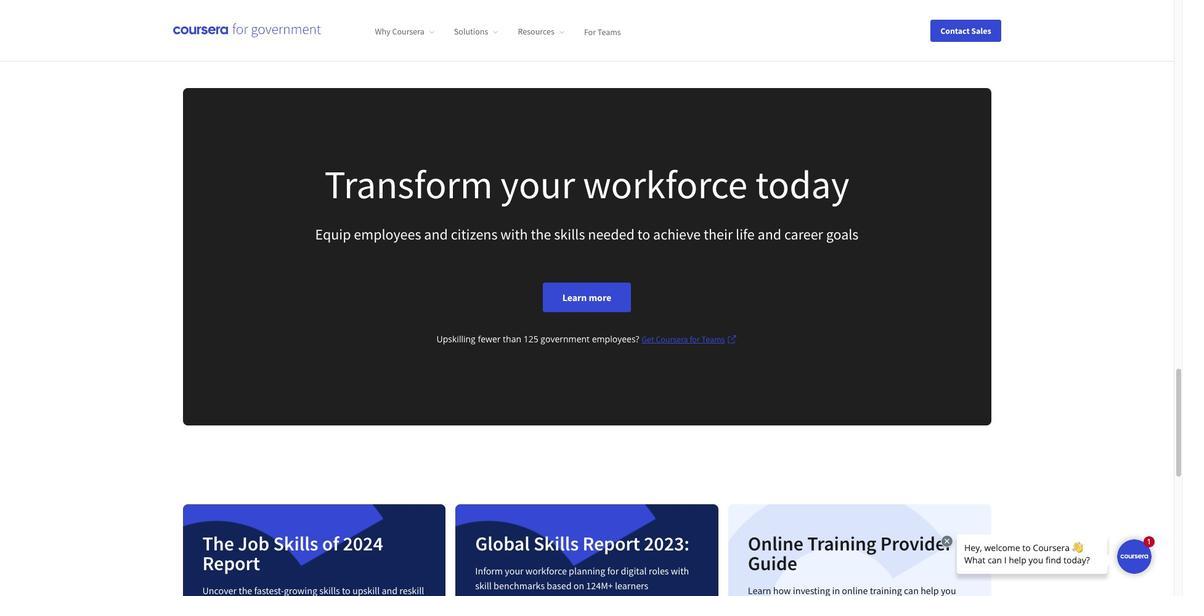 Task type: vqa. For each thing, say whether or not it's contained in the screenshot.
ENGINEERING to the left
no



Task type: describe. For each thing, give the bounding box(es) containing it.
than
[[503, 333, 522, 345]]

your for transform
[[501, 159, 575, 209]]

with inside "inform your workforce planning for digital roles with skill benchmarks based on 124m+ learners"
[[671, 565, 689, 577]]

upskilling
[[437, 333, 476, 345]]

equip employees and citizens with the skills needed to achieve their life and career goals
[[315, 225, 859, 244]]

learners
[[615, 580, 649, 592]]

roles
[[649, 565, 669, 577]]

provider
[[881, 532, 953, 556]]

why
[[375, 26, 391, 37]]

1 horizontal spatial report
[[583, 532, 640, 556]]

solutions
[[454, 26, 489, 37]]

training
[[808, 532, 877, 556]]

planning
[[569, 565, 606, 577]]

more
[[589, 291, 612, 304]]

on
[[574, 580, 585, 592]]

the job skills of 2024 report link
[[178, 500, 451, 597]]

needed
[[588, 225, 635, 244]]

your for inform
[[505, 565, 524, 577]]

learn more link
[[543, 283, 631, 312]]

employees?
[[592, 333, 640, 345]]

get
[[642, 334, 654, 345]]

online
[[748, 532, 804, 556]]

citizens
[[451, 225, 498, 244]]

global
[[475, 532, 530, 556]]

online training provider guide
[[748, 532, 953, 576]]

coursera for why
[[392, 26, 425, 37]]

goals
[[827, 225, 859, 244]]

resources
[[518, 26, 555, 37]]

guide
[[748, 552, 798, 576]]

get coursera for teams link
[[642, 332, 738, 347]]

inform your workforce planning for digital roles with skill benchmarks based on 124m+ learners
[[475, 565, 689, 592]]

0 vertical spatial teams
[[598, 26, 621, 37]]

employees
[[354, 225, 421, 244]]

2023:
[[644, 532, 690, 556]]

workforce for planning
[[526, 565, 567, 577]]

skills inside the job skills of 2024 report
[[273, 532, 318, 556]]

benchmarks
[[494, 580, 545, 592]]

the
[[203, 532, 234, 556]]

learn
[[563, 291, 587, 304]]

report inside the job skills of 2024 report
[[203, 552, 260, 576]]

career
[[785, 225, 824, 244]]

transform your workforce today
[[325, 159, 850, 209]]



Task type: locate. For each thing, give the bounding box(es) containing it.
for inside "inform your workforce planning for digital roles with skill benchmarks based on 124m+ learners"
[[608, 565, 619, 577]]

based
[[547, 580, 572, 592]]

for teams
[[584, 26, 621, 37]]

0 vertical spatial your
[[501, 159, 575, 209]]

resources link
[[518, 26, 565, 37]]

124m+
[[587, 580, 613, 592]]

upskilling fewer than 125 government employees?
[[437, 333, 642, 345]]

skills
[[554, 225, 585, 244]]

why coursera
[[375, 26, 425, 37]]

skills left of
[[273, 532, 318, 556]]

1 horizontal spatial workforce
[[583, 159, 748, 209]]

their
[[704, 225, 733, 244]]

with left the
[[501, 225, 528, 244]]

coursera right why
[[392, 26, 425, 37]]

coursera
[[392, 26, 425, 37], [656, 334, 688, 345]]

0 horizontal spatial for
[[608, 565, 619, 577]]

achieve
[[654, 225, 701, 244]]

your inside "inform your workforce planning for digital roles with skill benchmarks based on 124m+ learners"
[[505, 565, 524, 577]]

for
[[690, 334, 700, 345], [608, 565, 619, 577]]

online training provider guide link
[[724, 500, 997, 597]]

equip
[[315, 225, 351, 244]]

0 horizontal spatial with
[[501, 225, 528, 244]]

2 skills from the left
[[534, 532, 579, 556]]

2024
[[343, 532, 383, 556]]

1 horizontal spatial and
[[758, 225, 782, 244]]

teams
[[598, 26, 621, 37], [702, 334, 725, 345]]

1 skills from the left
[[273, 532, 318, 556]]

digital
[[621, 565, 647, 577]]

1 horizontal spatial coursera
[[656, 334, 688, 345]]

1 vertical spatial for
[[608, 565, 619, 577]]

1 vertical spatial workforce
[[526, 565, 567, 577]]

learn more
[[563, 291, 612, 304]]

0 horizontal spatial report
[[203, 552, 260, 576]]

your up benchmarks
[[505, 565, 524, 577]]

coursera for government image
[[173, 23, 321, 38]]

1 horizontal spatial skills
[[534, 532, 579, 556]]

skills up 'planning'
[[534, 532, 579, 556]]

your
[[501, 159, 575, 209], [505, 565, 524, 577]]

1 vertical spatial your
[[505, 565, 524, 577]]

1 horizontal spatial with
[[671, 565, 689, 577]]

coursera right get
[[656, 334, 688, 345]]

0 vertical spatial workforce
[[583, 159, 748, 209]]

with
[[501, 225, 528, 244], [671, 565, 689, 577]]

workforce up achieve
[[583, 159, 748, 209]]

0 horizontal spatial teams
[[598, 26, 621, 37]]

of
[[322, 532, 339, 556]]

the job skills of 2024 report
[[203, 532, 383, 576]]

0 horizontal spatial coursera
[[392, 26, 425, 37]]

workforce
[[583, 159, 748, 209], [526, 565, 567, 577]]

global skills report 2023:
[[475, 532, 690, 556]]

workforce up based
[[526, 565, 567, 577]]

for
[[584, 26, 596, 37]]

contact sales
[[941, 25, 992, 36]]

and left "citizens"
[[424, 225, 448, 244]]

get coursera for teams
[[642, 334, 725, 345]]

0 horizontal spatial workforce
[[526, 565, 567, 577]]

contact sales button
[[931, 19, 1002, 42]]

why coursera link
[[375, 26, 435, 37]]

1 horizontal spatial for
[[690, 334, 700, 345]]

coursera for get
[[656, 334, 688, 345]]

transform
[[325, 159, 493, 209]]

0 horizontal spatial and
[[424, 225, 448, 244]]

1 vertical spatial with
[[671, 565, 689, 577]]

today
[[756, 159, 850, 209]]

0 horizontal spatial skills
[[273, 532, 318, 556]]

2 and from the left
[[758, 225, 782, 244]]

and right life
[[758, 225, 782, 244]]

125
[[524, 333, 539, 345]]

sales
[[972, 25, 992, 36]]

job
[[238, 532, 270, 556]]

0 vertical spatial for
[[690, 334, 700, 345]]

and
[[424, 225, 448, 244], [758, 225, 782, 244]]

workforce inside "inform your workforce planning for digital roles with skill benchmarks based on 124m+ learners"
[[526, 565, 567, 577]]

skill
[[475, 580, 492, 592]]

to
[[638, 225, 651, 244]]

for inside get coursera for teams link
[[690, 334, 700, 345]]

0 vertical spatial with
[[501, 225, 528, 244]]

the
[[531, 225, 552, 244]]

for teams link
[[584, 26, 621, 37]]

1 horizontal spatial teams
[[702, 334, 725, 345]]

with right roles
[[671, 565, 689, 577]]

report
[[583, 532, 640, 556], [203, 552, 260, 576]]

life
[[736, 225, 755, 244]]

your up the
[[501, 159, 575, 209]]

solutions link
[[454, 26, 498, 37]]

for up 124m+
[[608, 565, 619, 577]]

1 vertical spatial coursera
[[656, 334, 688, 345]]

workforce for today
[[583, 159, 748, 209]]

for right get
[[690, 334, 700, 345]]

contact
[[941, 25, 970, 36]]

skills
[[273, 532, 318, 556], [534, 532, 579, 556]]

inform
[[475, 565, 503, 577]]

0 vertical spatial coursera
[[392, 26, 425, 37]]

fewer
[[478, 333, 501, 345]]

1 vertical spatial teams
[[702, 334, 725, 345]]

government
[[541, 333, 590, 345]]

1 and from the left
[[424, 225, 448, 244]]



